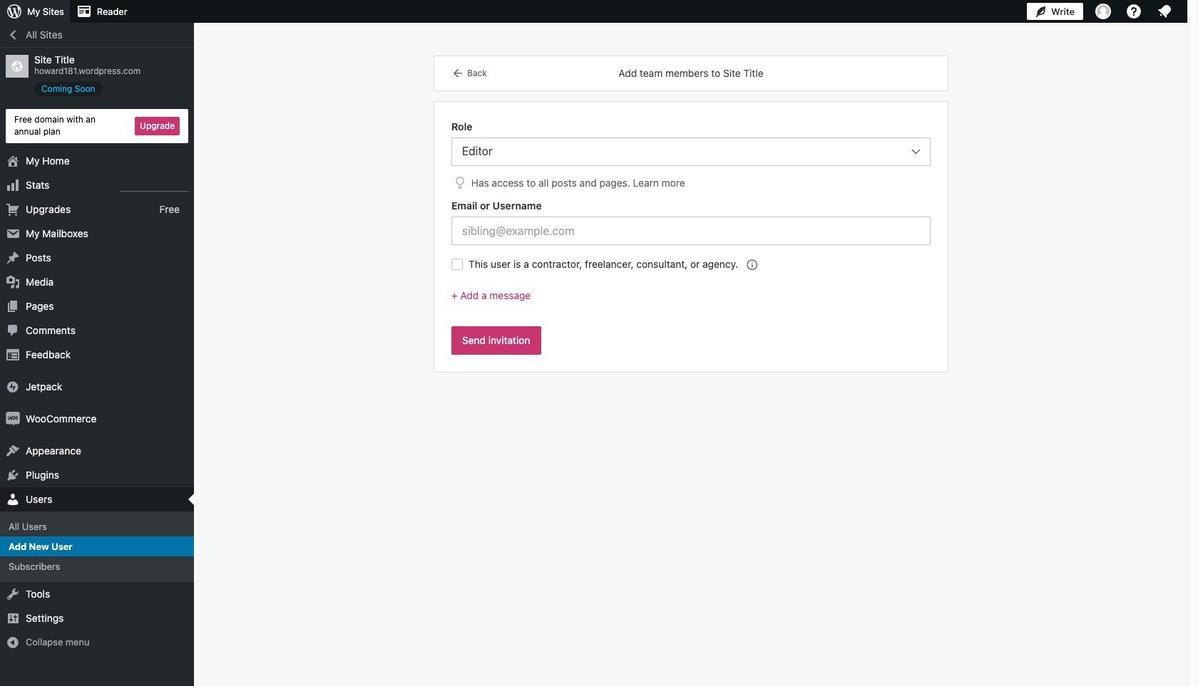 Task type: locate. For each thing, give the bounding box(es) containing it.
1 vertical spatial img image
[[6, 412, 20, 426]]

img image
[[6, 380, 20, 394], [6, 412, 20, 426]]

0 vertical spatial img image
[[6, 380, 20, 394]]

0 vertical spatial group
[[452, 119, 931, 192]]

3 group from the top
[[452, 288, 931, 315]]

manage your notifications image
[[1156, 3, 1173, 20]]

group
[[452, 119, 931, 192], [452, 199, 931, 246], [452, 288, 931, 315]]

2 group from the top
[[452, 199, 931, 246]]

None checkbox
[[452, 259, 463, 271]]

2 img image from the top
[[6, 412, 20, 426]]

1 vertical spatial group
[[452, 199, 931, 246]]

2 vertical spatial group
[[452, 288, 931, 315]]

more information image
[[745, 258, 758, 271]]

main content
[[434, 56, 948, 372]]

sibling@example.com text field
[[452, 217, 931, 246]]



Task type: vqa. For each thing, say whether or not it's contained in the screenshot.
first img from the top of the page
yes



Task type: describe. For each thing, give the bounding box(es) containing it.
help image
[[1126, 3, 1143, 20]]

my profile image
[[1096, 4, 1111, 19]]

1 img image from the top
[[6, 380, 20, 394]]

highest hourly views 0 image
[[121, 182, 188, 192]]

1 group from the top
[[452, 119, 931, 192]]



